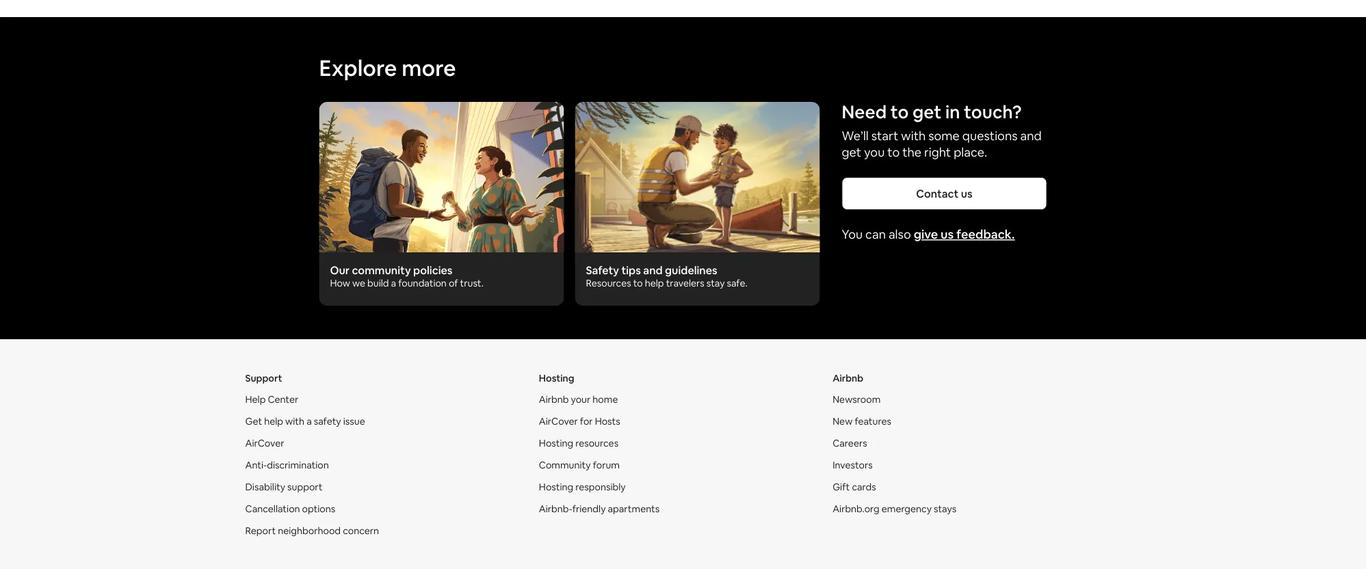 Task type: describe. For each thing, give the bounding box(es) containing it.
careers link
[[833, 437, 867, 450]]

give us feedback. link
[[914, 227, 1015, 243]]

center
[[268, 394, 298, 406]]

1 vertical spatial with
[[285, 416, 304, 428]]

our
[[330, 263, 350, 277]]

explore
[[319, 54, 397, 82]]

hosts
[[595, 416, 620, 428]]

resources
[[586, 277, 631, 290]]

some
[[928, 128, 960, 144]]

1 vertical spatial help
[[264, 416, 283, 428]]

community
[[539, 459, 591, 472]]

airbnb-
[[539, 503, 572, 515]]

right
[[924, 145, 951, 161]]

new
[[833, 416, 853, 428]]

contact us link
[[842, 178, 1047, 210]]

airbnb-friendly apartments
[[539, 503, 660, 515]]

anti-discrimination link
[[245, 459, 329, 472]]

tips
[[621, 263, 641, 277]]

newsroom
[[833, 394, 881, 406]]

disability support
[[245, 481, 323, 494]]

airbnb your home link
[[539, 394, 618, 406]]

new features link
[[833, 416, 891, 428]]

for
[[580, 416, 593, 428]]

hosting responsibly
[[539, 481, 626, 494]]

start
[[871, 128, 898, 144]]

airbnb.org
[[833, 503, 879, 515]]

aircover for hosts link
[[539, 416, 620, 428]]

friendly
[[572, 503, 606, 515]]

1 vertical spatial us
[[941, 227, 954, 243]]

emergency
[[882, 503, 932, 515]]

you
[[864, 145, 885, 161]]

issue
[[343, 416, 365, 428]]

and inside safety tips and guidelines resources to help travelers stay safe.
[[643, 263, 663, 277]]

how
[[330, 277, 350, 290]]

foundation
[[398, 277, 447, 290]]

with inside need to get in touch? we'll start with some questions and get you to the right place.
[[901, 128, 926, 144]]

policies
[[413, 263, 452, 277]]

anti-
[[245, 459, 267, 472]]

safety tips and guidelines resources to help travelers stay safe.
[[586, 263, 747, 290]]

neighborhood
[[278, 525, 341, 537]]

responsibly
[[575, 481, 626, 494]]

build
[[367, 277, 389, 290]]

we
[[352, 277, 365, 290]]

our community policies how we build a foundation of trust.
[[330, 263, 484, 290]]

help
[[245, 394, 266, 406]]

home
[[593, 394, 618, 406]]

cancellation options link
[[245, 503, 335, 515]]

cancellation options
[[245, 503, 335, 515]]

trust.
[[460, 277, 484, 290]]

hosting resources link
[[539, 437, 618, 450]]

community
[[352, 263, 411, 277]]

the
[[902, 145, 921, 161]]

airbnb for airbnb
[[833, 372, 863, 385]]

questions
[[962, 128, 1018, 144]]

you can also give us feedback.
[[842, 227, 1015, 243]]

cards
[[852, 481, 876, 494]]

help inside safety tips and guidelines resources to help travelers stay safe.
[[645, 277, 664, 290]]

newsroom link
[[833, 394, 881, 406]]

of
[[449, 277, 458, 290]]

hosting for hosting responsibly
[[539, 481, 573, 494]]

contact us
[[916, 187, 973, 201]]

new features
[[833, 416, 891, 428]]

1 vertical spatial to
[[887, 145, 900, 161]]

support
[[287, 481, 323, 494]]

feedback.
[[956, 227, 1015, 243]]



Task type: locate. For each thing, give the bounding box(es) containing it.
options
[[302, 503, 335, 515]]

also
[[889, 227, 911, 243]]

to
[[890, 101, 909, 124], [887, 145, 900, 161], [633, 277, 643, 290]]

1 vertical spatial hosting
[[539, 437, 573, 450]]

hosting for hosting
[[539, 372, 574, 385]]

airbnb your home
[[539, 394, 618, 406]]

features
[[855, 416, 891, 428]]

to inside safety tips and guidelines resources to help travelers stay safe.
[[633, 277, 643, 290]]

a right build
[[391, 277, 396, 290]]

0 vertical spatial aircover
[[539, 416, 578, 428]]

resources
[[575, 437, 618, 450]]

disability
[[245, 481, 285, 494]]

travelers
[[666, 277, 704, 290]]

0 horizontal spatial a
[[307, 416, 312, 428]]

disability support link
[[245, 481, 323, 494]]

2 hosting from the top
[[539, 437, 573, 450]]

us right 'contact'
[[961, 187, 973, 201]]

and right questions
[[1020, 128, 1042, 144]]

concern
[[343, 525, 379, 537]]

0 horizontal spatial with
[[285, 416, 304, 428]]

1 horizontal spatial a
[[391, 277, 396, 290]]

to left the
[[887, 145, 900, 161]]

anti-discrimination
[[245, 459, 329, 472]]

get
[[245, 416, 262, 428]]

0 vertical spatial us
[[961, 187, 973, 201]]

airbnb-friendly apartments link
[[539, 503, 660, 515]]

safety
[[314, 416, 341, 428]]

community forum
[[539, 459, 620, 472]]

us
[[961, 187, 973, 201], [941, 227, 954, 243]]

aircover for aircover for hosts
[[539, 416, 578, 428]]

need
[[842, 101, 887, 124]]

airbnb left your
[[539, 394, 569, 406]]

a
[[391, 277, 396, 290], [307, 416, 312, 428]]

1 horizontal spatial with
[[901, 128, 926, 144]]

we'll
[[842, 128, 869, 144]]

aircover for hosts
[[539, 416, 620, 428]]

hosting responsibly link
[[539, 481, 626, 494]]

1 vertical spatial and
[[643, 263, 663, 277]]

investors
[[833, 459, 873, 472]]

forum
[[593, 459, 620, 472]]

airbnb up the newsroom
[[833, 372, 863, 385]]

community forum link
[[539, 459, 620, 472]]

0 horizontal spatial and
[[643, 263, 663, 277]]

0 horizontal spatial us
[[941, 227, 954, 243]]

1 horizontal spatial us
[[961, 187, 973, 201]]

1 vertical spatial get
[[842, 145, 861, 161]]

help center link
[[245, 394, 298, 406]]

0 vertical spatial airbnb
[[833, 372, 863, 385]]

cancellation
[[245, 503, 300, 515]]

hosting for hosting resources
[[539, 437, 573, 450]]

1 horizontal spatial help
[[645, 277, 664, 290]]

get
[[913, 101, 942, 124], [842, 145, 861, 161]]

investors link
[[833, 459, 873, 472]]

airbnb
[[833, 372, 863, 385], [539, 394, 569, 406]]

0 vertical spatial with
[[901, 128, 926, 144]]

and inside need to get in touch? we'll start with some questions and get you to the right place.
[[1020, 128, 1042, 144]]

stay
[[706, 277, 725, 290]]

gift cards link
[[833, 481, 876, 494]]

and
[[1020, 128, 1042, 144], [643, 263, 663, 277]]

hosting up airbnb your home
[[539, 372, 574, 385]]

0 horizontal spatial airbnb
[[539, 394, 569, 406]]

touch?
[[964, 101, 1022, 124]]

help right get
[[264, 416, 283, 428]]

report
[[245, 525, 276, 537]]

get help with a safety issue link
[[245, 416, 365, 428]]

3 hosting from the top
[[539, 481, 573, 494]]

hosting up airbnb-
[[539, 481, 573, 494]]

you
[[842, 227, 863, 243]]

aircover link
[[245, 437, 284, 450]]

get down we'll
[[842, 145, 861, 161]]

hosting
[[539, 372, 574, 385], [539, 437, 573, 450], [539, 481, 573, 494]]

1 vertical spatial aircover
[[245, 437, 284, 450]]

hosting resources
[[539, 437, 618, 450]]

contact
[[916, 187, 959, 201]]

1 vertical spatial airbnb
[[539, 394, 569, 406]]

gift
[[833, 481, 850, 494]]

0 horizontal spatial help
[[264, 416, 283, 428]]

apartments
[[608, 503, 660, 515]]

more
[[402, 54, 456, 82]]

1 hosting from the top
[[539, 372, 574, 385]]

help
[[645, 277, 664, 290], [264, 416, 283, 428]]

1 horizontal spatial airbnb
[[833, 372, 863, 385]]

can
[[865, 227, 886, 243]]

careers
[[833, 437, 867, 450]]

aircover left for
[[539, 416, 578, 428]]

with down center at the bottom
[[285, 416, 304, 428]]

1 horizontal spatial get
[[913, 101, 942, 124]]

2 vertical spatial to
[[633, 277, 643, 290]]

airbnb.org emergency stays link
[[833, 503, 956, 515]]

aircover up anti-
[[245, 437, 284, 450]]

aircover for aircover "link"
[[245, 437, 284, 450]]

support
[[245, 372, 282, 385]]

a left safety
[[307, 416, 312, 428]]

safe.
[[727, 277, 747, 290]]

2 vertical spatial hosting
[[539, 481, 573, 494]]

place.
[[954, 145, 987, 161]]

0 vertical spatial hosting
[[539, 372, 574, 385]]

get left in
[[913, 101, 942, 124]]

stays
[[934, 503, 956, 515]]

airbnb.org emergency stays
[[833, 503, 956, 515]]

aircover
[[539, 416, 578, 428], [245, 437, 284, 450]]

your
[[571, 394, 591, 406]]

explore more
[[319, 54, 456, 82]]

need to get in touch? we'll start with some questions and get you to the right place.
[[842, 101, 1042, 161]]

get help with a safety issue
[[245, 416, 365, 428]]

airbnb for airbnb your home
[[539, 394, 569, 406]]

0 vertical spatial to
[[890, 101, 909, 124]]

to up start
[[890, 101, 909, 124]]

0 vertical spatial help
[[645, 277, 664, 290]]

guidelines
[[665, 263, 717, 277]]

0 horizontal spatial get
[[842, 145, 861, 161]]

report neighborhood concern
[[245, 525, 379, 537]]

0 vertical spatial get
[[913, 101, 942, 124]]

gift cards
[[833, 481, 876, 494]]

0 vertical spatial and
[[1020, 128, 1042, 144]]

hosting up community
[[539, 437, 573, 450]]

1 horizontal spatial and
[[1020, 128, 1042, 144]]

us right the give
[[941, 227, 954, 243]]

to right resources on the left
[[633, 277, 643, 290]]

0 vertical spatial a
[[391, 277, 396, 290]]

discrimination
[[267, 459, 329, 472]]

with
[[901, 128, 926, 144], [285, 416, 304, 428]]

help right tips
[[645, 277, 664, 290]]

and right tips
[[643, 263, 663, 277]]

report neighborhood concern link
[[245, 525, 379, 537]]

a inside our community policies how we build a foundation of trust.
[[391, 277, 396, 290]]

help center
[[245, 394, 298, 406]]

1 horizontal spatial aircover
[[539, 416, 578, 428]]

0 horizontal spatial aircover
[[245, 437, 284, 450]]

1 vertical spatial a
[[307, 416, 312, 428]]

with up the
[[901, 128, 926, 144]]

in
[[945, 101, 960, 124]]



Task type: vqa. For each thing, say whether or not it's contained in the screenshot.
the bottom Choose LINK
no



